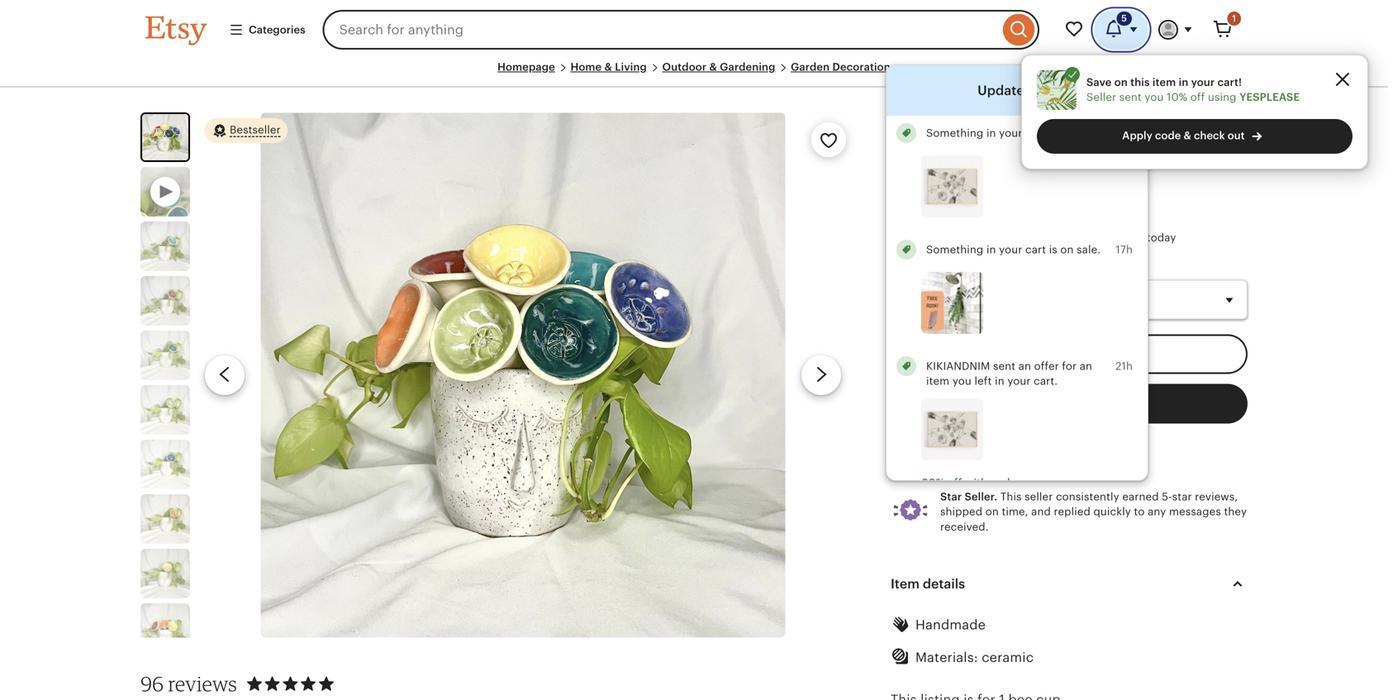 Task type: locate. For each thing, give the bounding box(es) containing it.
1 cart from the top
[[1026, 127, 1046, 139]]

2 horizontal spatial you
[[1145, 91, 1164, 103]]

on
[[1115, 76, 1128, 88], [1061, 243, 1074, 256], [986, 506, 999, 518]]

bee watering cup individual image 5 image
[[141, 385, 190, 435]]

1 horizontal spatial bee watering cup individual image 1 image
[[261, 113, 786, 638]]

on right save
[[1115, 76, 1128, 88]]

in left it at the right top of page
[[987, 243, 996, 256]]

0 vertical spatial cart
[[1026, 127, 1046, 139]]

21h
[[1116, 360, 1133, 372]]

with
[[965, 477, 988, 489]]

your inside 'save on this item in your cart! seller sent you 10% off using yesplease'
[[1192, 76, 1215, 88]]

is for something in your cart is on sale .
[[1049, 243, 1058, 256]]

sent left the offer
[[993, 360, 1016, 372]]

1 cheers print | bar cart wall decor | cheers sign | cheers printable wall art | bar cart accessories | bar cart art | digital download image from the top
[[922, 155, 984, 217]]

received.
[[941, 521, 989, 533]]

you left the 10%
[[1145, 91, 1164, 103]]

on down fromcarttohome60
[[986, 506, 999, 518]]

code right apply
[[1155, 129, 1181, 142]]

1 horizontal spatial you
[[1094, 231, 1113, 244]]

1 something from the top
[[927, 127, 984, 139]]

apply code & check out link
[[1037, 119, 1353, 154]]

something up "quantity"
[[927, 243, 984, 256]]

you right if
[[1094, 231, 1113, 244]]

sent
[[1120, 91, 1142, 103], [993, 360, 1016, 372]]

out
[[1228, 129, 1245, 142]]

fresh eucalyptus shower bundle, indoor house plant, fresh eucalyptus plant, easy plants, boho decor, low light plants , eucalyptus plants image
[[922, 272, 984, 334]]

something
[[927, 127, 984, 139], [927, 243, 984, 256]]

sent up the
[[1120, 91, 1142, 103]]

bee watering cup individual image 8 image
[[141, 549, 190, 599]]

0 vertical spatial is
[[1049, 127, 1058, 139]]

1 vertical spatial cart
[[1026, 243, 1046, 256]]

ceramic
[[982, 650, 1034, 665]]

item details button
[[876, 564, 1263, 604]]

& right home
[[605, 61, 612, 73]]

arrives soon! get it by
[[911, 231, 1030, 244]]

if
[[1084, 231, 1091, 244]]

1 horizontal spatial an
[[1080, 360, 1093, 372]]

cheers print | bar cart wall decor | cheers sign | cheers printable wall art | bar cart accessories | bar cart art | digital download image
[[922, 155, 984, 217], [922, 399, 984, 461]]

12h
[[1116, 127, 1133, 139]]

this
[[1131, 76, 1150, 88], [1076, 118, 1099, 133]]

0 vertical spatial sent
[[1120, 91, 1142, 103]]

bought
[[1026, 118, 1073, 133]]

is left "sale"
[[1049, 243, 1058, 256]]

they
[[1224, 506, 1247, 518]]

0 vertical spatial something
[[927, 127, 984, 139]]

60% off with code fromcarttohome60
[[922, 477, 1045, 504]]

decoration
[[833, 61, 891, 73]]

offer
[[1034, 360, 1059, 372]]

2 vertical spatial you
[[953, 375, 972, 387]]

1 vertical spatial this
[[1076, 118, 1099, 133]]

an right for
[[1080, 360, 1093, 372]]

0 vertical spatial on
[[1115, 76, 1128, 88]]

0 horizontal spatial item
[[927, 375, 950, 387]]

& for outdoor
[[710, 61, 717, 73]]

home
[[571, 61, 602, 73]]

1 is from the top
[[1049, 127, 1058, 139]]

in right left
[[995, 375, 1005, 387]]

cart for something in your cart is
[[1026, 127, 1046, 139]]

2 is from the top
[[1049, 243, 1058, 256]]

star seller.
[[941, 491, 998, 503]]

categories button
[[217, 15, 318, 45]]

menu bar
[[145, 60, 1243, 88]]

& right outdoor
[[710, 61, 717, 73]]

any
[[1148, 506, 1167, 518]]

0 vertical spatial item
[[1153, 76, 1176, 88]]

your inside kikiandnim sent an offer for an item you left in your cart.
[[1008, 375, 1031, 387]]

bee watering cup individual image 2 image
[[141, 222, 190, 271]]

bee watering cup individual image 9 image
[[141, 604, 190, 653]]

this inside 'save on this item in your cart! seller sent you 10% off using yesplease'
[[1131, 76, 1150, 88]]

1 horizontal spatial on
[[1061, 243, 1074, 256]]

off right the 10%
[[1191, 91, 1205, 103]]

materials: ceramic
[[916, 650, 1034, 665]]

1 link
[[1203, 10, 1243, 50]]

1 horizontal spatial sent
[[1120, 91, 1142, 103]]

0 vertical spatial you
[[1145, 91, 1164, 103]]

1 horizontal spatial this
[[1131, 76, 1150, 88]]

2 something from the top
[[927, 243, 984, 256]]

0 vertical spatial off
[[1191, 91, 1205, 103]]

on inside "this seller consistently earned 5-star reviews, shipped on time, and replied quickly to any messages they received."
[[986, 506, 999, 518]]

seller
[[1087, 91, 1117, 103]]

2 vertical spatial on
[[986, 506, 999, 518]]

cart for something in your cart is on sale .
[[1026, 243, 1046, 256]]

24
[[1168, 118, 1184, 133]]

cart!
[[1218, 76, 1242, 88]]

0 horizontal spatial you
[[953, 375, 972, 387]]

bee watering cup individual image 3 image
[[141, 276, 190, 326]]

and
[[1032, 506, 1051, 518]]

apply code & check out
[[1123, 129, 1245, 142]]

this right save
[[1131, 76, 1150, 88]]

off
[[1191, 91, 1205, 103], [948, 477, 962, 489]]

item inside 'save on this item in your cart! seller sent you 10% off using yesplease'
[[1153, 76, 1176, 88]]

0 vertical spatial this
[[1131, 76, 1150, 88]]

1 vertical spatial sent
[[993, 360, 1016, 372]]

code
[[1155, 129, 1181, 142], [991, 477, 1017, 489]]

something up $9.00
[[927, 127, 984, 139]]

cart right it at the right top of page
[[1026, 243, 1046, 256]]

1 horizontal spatial off
[[1191, 91, 1205, 103]]

in left 12h
[[1103, 118, 1114, 133]]

0 horizontal spatial this
[[1076, 118, 1099, 133]]

0 vertical spatial cheers print | bar cart wall decor | cheers sign | cheers printable wall art | bar cart accessories | bar cart art | digital download image
[[922, 155, 984, 217]]

2 horizontal spatial on
[[1115, 76, 1128, 88]]

you down kikiandnim
[[953, 375, 972, 387]]

2 cart from the top
[[1026, 243, 1046, 256]]

this
[[1001, 491, 1022, 503]]

handmade
[[916, 617, 986, 632]]

1 vertical spatial is
[[1049, 243, 1058, 256]]

0 vertical spatial 5
[[1122, 13, 1127, 24]]

in
[[1179, 76, 1189, 88], [1103, 118, 1114, 133], [987, 127, 996, 139], [987, 243, 996, 256], [995, 375, 1005, 387]]

5 button
[[1094, 10, 1149, 50]]

is
[[1049, 127, 1058, 139], [1049, 243, 1058, 256]]

your
[[1192, 76, 1215, 88], [999, 127, 1023, 139], [999, 243, 1023, 256], [1008, 375, 1031, 387]]

0 horizontal spatial &
[[605, 61, 612, 73]]

sent inside kikiandnim sent an offer for an item you left in your cart.
[[993, 360, 1016, 372]]

bee watering cup individual image 4 image
[[141, 331, 190, 380]]

using
[[1208, 91, 1237, 103]]

cart
[[1026, 127, 1046, 139], [1026, 243, 1046, 256]]

1 horizontal spatial &
[[710, 61, 717, 73]]

this down seller
[[1076, 118, 1099, 133]]

bee watering cup individual image 1 image
[[261, 113, 786, 638], [142, 114, 188, 161]]

by
[[1014, 231, 1027, 244]]

item up the 10%
[[1153, 76, 1176, 88]]

1 horizontal spatial item
[[1153, 76, 1176, 88]]

1 vertical spatial something
[[927, 243, 984, 256]]

you inside kikiandnim sent an offer for an item you left in your cart.
[[953, 375, 972, 387]]

garden
[[791, 61, 830, 73]]

2 horizontal spatial &
[[1184, 129, 1192, 142]]

in right 9
[[987, 127, 996, 139]]

order
[[1116, 231, 1144, 244]]

this inside in demand. 9 people bought this in the last 24 hours. $9.00
[[1076, 118, 1099, 133]]

item
[[891, 577, 920, 591]]

on inside updates banner
[[1061, 243, 1074, 256]]

1 vertical spatial on
[[1061, 243, 1074, 256]]

on left "sale"
[[1061, 243, 1074, 256]]

17h
[[1116, 243, 1133, 256]]

5 inside dropdown button
[[1122, 13, 1127, 24]]

1 vertical spatial off
[[948, 477, 962, 489]]

in up the 10%
[[1179, 76, 1189, 88]]

None search field
[[323, 10, 1040, 50]]

save on this item in your cart! seller sent you 10% off using yesplease
[[1087, 76, 1300, 103]]

sent inside 'save on this item in your cart! seller sent you 10% off using yesplease'
[[1120, 91, 1142, 103]]

bee
[[891, 175, 915, 190]]

item down kikiandnim
[[927, 375, 950, 387]]

cart.
[[1034, 375, 1058, 387]]

bee watering cup individual image 6 image
[[141, 440, 190, 489]]

cart right people
[[1026, 127, 1046, 139]]

1 vertical spatial code
[[991, 477, 1017, 489]]

& left check
[[1184, 129, 1192, 142]]

in inside kikiandnim sent an offer for an item you left in your cart.
[[995, 375, 1005, 387]]

menu bar containing homepage
[[145, 60, 1243, 88]]

quickly
[[1094, 506, 1131, 518]]

is up individual
[[1049, 127, 1058, 139]]

0 horizontal spatial on
[[986, 506, 999, 518]]

an left the offer
[[1019, 360, 1032, 372]]

1 vertical spatial item
[[927, 375, 950, 387]]

apply
[[1123, 129, 1153, 142]]

0 horizontal spatial code
[[991, 477, 1017, 489]]

1 vertical spatial cheers print | bar cart wall decor | cheers sign | cheers printable wall art | bar cart accessories | bar cart art | digital download image
[[922, 399, 984, 461]]

item inside kikiandnim sent an offer for an item you left in your cart.
[[927, 375, 950, 387]]

replied
[[1054, 506, 1091, 518]]

0 horizontal spatial off
[[948, 477, 962, 489]]

0 horizontal spatial an
[[1019, 360, 1032, 372]]

an
[[1019, 360, 1032, 372], [1080, 360, 1093, 372]]

garden decoration link
[[791, 61, 891, 73]]

outdoor & gardening
[[662, 61, 776, 73]]

off up star
[[948, 477, 962, 489]]

1 horizontal spatial code
[[1155, 129, 1181, 142]]

in demand. 9 people bought this in the last 24 hours. $9.00
[[891, 118, 1228, 166]]

home & living
[[571, 61, 647, 73]]

9
[[966, 118, 975, 133]]

0 horizontal spatial sent
[[993, 360, 1016, 372]]

1 vertical spatial 5
[[1043, 84, 1049, 97]]

code up this
[[991, 477, 1017, 489]]

details
[[923, 577, 966, 591]]

1 horizontal spatial 5
[[1122, 13, 1127, 24]]

you inside 'save on this item in your cart! seller sent you 10% off using yesplease'
[[1145, 91, 1164, 103]]

gardening
[[720, 61, 776, 73]]



Task type: vqa. For each thing, say whether or not it's contained in the screenshot.
Materials:
yes



Task type: describe. For each thing, give the bounding box(es) containing it.
10%
[[1167, 91, 1188, 103]]

if you order today
[[1081, 231, 1177, 244]]

individual
[[1018, 175, 1081, 190]]

.
[[1098, 243, 1101, 256]]

star
[[1173, 491, 1192, 503]]

0 horizontal spatial bee watering cup individual image 1 image
[[142, 114, 188, 161]]

check
[[1194, 129, 1225, 142]]

kikiandnim sent an offer for an item you left in your cart.
[[927, 360, 1093, 387]]

96
[[141, 671, 164, 696]]

to
[[1134, 506, 1145, 518]]

in inside in demand. 9 people bought this in the last 24 hours. $9.00
[[1103, 118, 1114, 133]]

shipped
[[941, 506, 983, 518]]

60%
[[922, 477, 945, 489]]

in
[[891, 118, 903, 133]]

reviews
[[168, 671, 237, 696]]

home & living link
[[571, 61, 647, 73]]

something in your cart is on sale .
[[927, 243, 1101, 256]]

left
[[975, 375, 992, 387]]

watering
[[919, 175, 977, 190]]

reviews,
[[1195, 491, 1238, 503]]

today
[[1147, 231, 1177, 244]]

item details
[[891, 577, 966, 591]]

0 horizontal spatial 5
[[1043, 84, 1049, 97]]

off inside 60% off with code fromcarttohome60
[[948, 477, 962, 489]]

for
[[1062, 360, 1077, 372]]

homepage link
[[498, 61, 555, 73]]

sale
[[1077, 243, 1098, 256]]

messages
[[1170, 506, 1222, 518]]

seller.
[[965, 491, 998, 503]]

it
[[1004, 231, 1011, 244]]

96 reviews
[[141, 671, 237, 696]]

outdoor
[[662, 61, 707, 73]]

consistently
[[1056, 491, 1120, 503]]

people
[[978, 118, 1023, 133]]

quantity
[[891, 261, 936, 274]]

save
[[1087, 76, 1112, 88]]

is for something in your cart is
[[1049, 127, 1058, 139]]

earned
[[1123, 491, 1159, 503]]

2 cheers print | bar cart wall decor | cheers sign | cheers printable wall art | bar cart accessories | bar cart art | digital download image from the top
[[922, 399, 984, 461]]

star
[[941, 491, 962, 503]]

bestseller
[[230, 124, 281, 136]]

updates banner
[[116, 0, 1273, 700]]

cup
[[980, 175, 1007, 190]]

something in your cart is
[[927, 127, 1061, 139]]

& for home
[[605, 61, 612, 73]]

$9.00
[[891, 141, 956, 166]]

0 vertical spatial code
[[1155, 129, 1181, 142]]

hours.
[[1187, 118, 1228, 133]]

1 vertical spatial you
[[1094, 231, 1113, 244]]

5-
[[1162, 491, 1173, 503]]

none search field inside updates banner
[[323, 10, 1040, 50]]

bestseller button
[[205, 118, 287, 144]]

fromcarttohome60
[[922, 492, 1045, 504]]

something for something in your cart is
[[927, 127, 984, 139]]

yesplease
[[1240, 91, 1300, 103]]

materials:
[[916, 650, 978, 665]]

outdoor & gardening link
[[662, 61, 776, 73]]

|
[[1011, 175, 1014, 190]]

bee watering cup | individual
[[891, 175, 1081, 190]]

Search for anything text field
[[323, 10, 999, 50]]

the
[[1118, 118, 1139, 133]]

updates
[[978, 83, 1031, 98]]

star_seller image
[[979, 199, 993, 214]]

arrives
[[911, 231, 947, 244]]

something for something in your cart is on sale .
[[927, 243, 984, 256]]

off inside 'save on this item in your cart! seller sent you 10% off using yesplease'
[[1191, 91, 1205, 103]]

soon! get
[[950, 231, 1001, 244]]

2 an from the left
[[1080, 360, 1093, 372]]

in inside 'save on this item in your cart! seller sent you 10% off using yesplease'
[[1179, 76, 1189, 88]]

code inside 60% off with code fromcarttohome60
[[991, 477, 1017, 489]]

garden decoration
[[791, 61, 891, 73]]

1
[[1233, 13, 1236, 24]]

seller
[[1025, 491, 1053, 503]]

bee watering cup individual image 7 image
[[141, 494, 190, 544]]

this seller consistently earned 5-star reviews, shipped on time, and replied quickly to any messages they received.
[[941, 491, 1247, 533]]

homepage
[[498, 61, 555, 73]]

living
[[615, 61, 647, 73]]

last
[[1142, 118, 1165, 133]]

on inside 'save on this item in your cart! seller sent you 10% off using yesplease'
[[1115, 76, 1128, 88]]

1 an from the left
[[1019, 360, 1032, 372]]

categories
[[249, 23, 305, 36]]

demand.
[[907, 118, 963, 133]]

time,
[[1002, 506, 1029, 518]]



